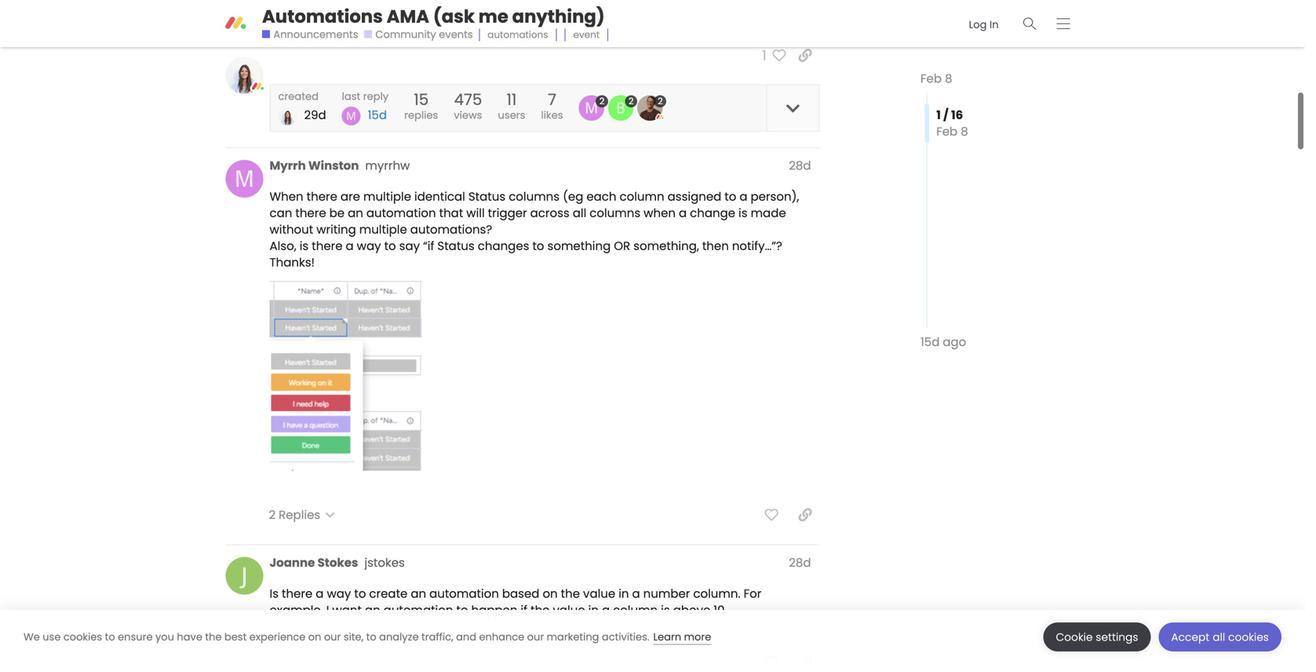 Task type: vqa. For each thing, say whether or not it's contained in the screenshot.
MYRRH WINSTON MYRRHW
yes



Task type: describe. For each thing, give the bounding box(es) containing it.
0 horizontal spatial columns
[[509, 188, 560, 205]]

cookie
[[1056, 631, 1093, 645]]

assigned
[[667, 188, 721, 205]]

when
[[644, 205, 676, 222]]

7
[[548, 89, 556, 111]]

you
[[155, 631, 174, 645]]

ensure
[[118, 631, 153, 645]]

stokes
[[317, 555, 358, 572]]

if
[[521, 602, 527, 619]]

trigger
[[488, 205, 527, 222]]

1 vertical spatial multiple
[[359, 221, 407, 238]]

cookies for use
[[63, 631, 102, 645]]

15d ago
[[920, 334, 966, 351]]

cookie settings button
[[1043, 623, 1151, 652]]

1 our from the left
[[324, 631, 341, 645]]

or
[[614, 238, 630, 255]]

on inside is there a way to create an automation based on the value in a number column. for example, i want an automation to happen if the value in a column is above 10.
[[543, 586, 558, 603]]

15d for 15d ago
[[920, 334, 940, 351]]

(ask
[[433, 4, 475, 29]]

1 for 1
[[762, 46, 766, 65]]

accept all cookies
[[1171, 631, 1269, 645]]

replies
[[279, 507, 320, 524]]

15
[[414, 89, 429, 111]]

7 likes
[[541, 89, 563, 123]]

monday team image
[[250, 79, 266, 94]]

accept
[[1171, 631, 1210, 645]]

copy a link to this post to clipboard image
[[798, 656, 812, 665]]

dialog containing cookie settings
[[0, 611, 1305, 665]]

1 horizontal spatial columns
[[590, 205, 640, 222]]

something,
[[633, 238, 699, 255]]

to right assigned
[[725, 188, 736, 205]]

to left say
[[384, 238, 396, 255]]

also,
[[270, 238, 296, 255]]

jstokes link
[[364, 555, 405, 572]]

ago
[[943, 334, 966, 351]]

automations ama (ask me anything) link
[[262, 4, 605, 29]]

feb inside 1 / 16 feb 8
[[936, 123, 958, 140]]

log in navigation
[[955, 7, 1080, 40]]

15 replies
[[404, 89, 438, 123]]

2 copy a link to this post to clipboard image from the top
[[798, 508, 812, 522]]

1 copy a link to this post to clipboard image from the top
[[798, 49, 812, 62]]

"if
[[423, 238, 434, 255]]

0 vertical spatial 8
[[945, 70, 952, 87]]

a up activities.
[[602, 602, 610, 619]]

0 vertical spatial multiple
[[363, 188, 411, 205]]

want
[[332, 602, 362, 619]]

amichay even chen image
[[637, 95, 663, 121]]

there left are
[[307, 188, 337, 205]]

can
[[270, 205, 292, 222]]

announcements link
[[262, 28, 358, 42]]

to left create
[[354, 586, 366, 603]]

there down be
[[312, 238, 343, 255]]

bill dezell image
[[608, 95, 633, 121]]

1 button
[[754, 42, 786, 69]]

monday team image
[[654, 111, 666, 123]]

when
[[270, 188, 303, 205]]

2 horizontal spatial the
[[561, 586, 580, 603]]

juliette image
[[278, 107, 297, 125]]

2 replies button
[[261, 502, 343, 529]]

myrrhw link
[[365, 157, 410, 174]]

1 vertical spatial is
[[300, 238, 309, 255]]

2 inside dropdown button
[[269, 507, 276, 524]]

example,
[[270, 602, 323, 619]]

site,
[[344, 631, 363, 645]]

notify…"?
[[732, 238, 782, 255]]

happen
[[471, 602, 518, 619]]

0 horizontal spatial in
[[588, 602, 599, 619]]

1 horizontal spatial in
[[619, 586, 629, 603]]

tags list
[[479, 24, 616, 45]]

is there a way to create an automation based on the value in a number column. for example, i want an automation to happen if the value in a column is above 10.
[[270, 586, 761, 619]]

28d for is there a way to create an automation based on the value in a number column. for example, i want an automation to happen if the value in a column is above 10.
[[789, 555, 811, 572]]

heading for is there a way to create an automation based on the value in a number column. for example, i want an automation to happen if the value in a column is above 10.
[[261, 555, 820, 575]]

without
[[270, 221, 313, 238]]

3 2 link from the left
[[637, 95, 666, 123]]

joanne
[[270, 555, 315, 572]]

28d link for when there are multiple identical status columns (eg each column assigned to a person), can there be an automation that will trigger across all columns when a change is made without writing multiple automations?
[[789, 157, 811, 174]]

2 our from the left
[[527, 631, 544, 645]]

11 users
[[498, 89, 525, 123]]

experience
[[249, 631, 305, 645]]

there inside is there a way to create an automation based on the value in a number column. for example, i want an automation to happen if the value in a column is above 10.
[[282, 586, 313, 603]]

winston
[[308, 157, 359, 174]]

that
[[439, 205, 463, 222]]

last reply
[[342, 90, 389, 104]]

a down are
[[346, 238, 354, 255]]

accept all cookies button
[[1159, 623, 1281, 652]]

a right when
[[679, 205, 687, 222]]

identical
[[414, 188, 465, 205]]

is
[[270, 586, 279, 603]]

anything)
[[512, 4, 605, 29]]

column.
[[693, 586, 740, 603]]

we
[[24, 631, 40, 645]]

1 horizontal spatial the
[[531, 602, 550, 619]]

i
[[326, 602, 329, 619]]

likes
[[541, 108, 563, 123]]

myrrh
[[270, 157, 306, 174]]

an inside the when there are multiple identical status columns (eg each column assigned to a person), can there be an automation that will trigger across all columns when a change is made without writing multiple automations? also, is there a way to say "if status changes to something or something, then notify…"? thanks!
[[348, 205, 363, 222]]

0 vertical spatial status
[[468, 188, 506, 205]]

last
[[342, 90, 360, 104]]

learn
[[653, 631, 681, 645]]

(eg
[[563, 188, 583, 205]]

me
[[478, 4, 508, 29]]

15d ago link
[[920, 334, 966, 351]]

/
[[943, 107, 949, 124]]

something
[[547, 238, 611, 255]]

are
[[341, 188, 360, 205]]

event link
[[565, 24, 608, 45]]

event
[[573, 28, 600, 41]]

events
[[439, 28, 473, 42]]

a left i
[[316, 586, 324, 603]]

joanne stokes jstokes
[[270, 555, 405, 572]]

475 views
[[454, 89, 482, 123]]

28d for when there are multiple identical status columns (eg each column assigned to a person), can there be an automation that will trigger across all columns when a change is made without writing multiple automations?
[[789, 157, 811, 174]]

changes
[[478, 238, 529, 255]]

myrrhw
[[365, 157, 410, 174]]

automation up and
[[429, 586, 499, 603]]

person),
[[751, 188, 799, 205]]

we use cookies to ensure you have the best experience on our site, to analyze traffic, and enhance our marketing activities. learn more
[[24, 631, 711, 645]]



Task type: locate. For each thing, give the bounding box(es) containing it.
2 2 link from the left
[[608, 95, 637, 121]]

automation up traffic,
[[383, 602, 453, 619]]

15d left ago
[[920, 334, 940, 351]]

on right based
[[543, 586, 558, 603]]

column up activities.
[[613, 602, 658, 619]]

the up marketing
[[561, 586, 580, 603]]

status
[[468, 188, 506, 205], [437, 238, 475, 255]]

1 horizontal spatial on
[[543, 586, 558, 603]]

1 horizontal spatial all
[[1213, 631, 1225, 645]]

2 horizontal spatial an
[[411, 586, 426, 603]]

heading for when there are multiple identical status columns (eg each column assigned to a person), can there be an automation that will trigger across all columns when a change is made without writing multiple automations?
[[261, 157, 820, 177]]

1 inside 1 / 16 feb 8
[[936, 107, 941, 124]]

2 heading from the top
[[261, 555, 820, 575]]

0 vertical spatial copy a link to this post to clipboard image
[[798, 49, 812, 62]]

status right "if
[[437, 238, 475, 255]]

1 vertical spatial 28d link
[[789, 555, 811, 572]]

log in
[[969, 17, 999, 32]]

myrrh winston myrrhw
[[270, 157, 410, 174]]

cookies for all
[[1228, 631, 1269, 645]]

is left made
[[738, 205, 748, 222]]

community
[[375, 28, 436, 42]]

1
[[762, 46, 766, 65], [936, 107, 941, 124]]

cookies right use
[[63, 631, 102, 645]]

2 cookies from the left
[[1228, 631, 1269, 645]]

15d inside 15d ago link
[[920, 334, 940, 351]]

2 link
[[579, 95, 608, 121], [608, 95, 637, 121], [637, 95, 666, 123]]

0 vertical spatial 1
[[762, 46, 766, 65]]

columns up or
[[590, 205, 640, 222]]

2 for bill dezell icon on the left top of page
[[629, 95, 634, 107]]

1 horizontal spatial cookies
[[1228, 631, 1269, 645]]

to right changes
[[532, 238, 544, 255]]

2 link right myrrh winston icon
[[608, 95, 637, 121]]

feb
[[920, 70, 942, 87], [936, 123, 958, 140]]

a left number on the bottom
[[632, 586, 640, 603]]

users
[[498, 108, 525, 123]]

475
[[454, 89, 482, 111]]

2 up monday team image
[[658, 95, 663, 107]]

based
[[502, 586, 539, 603]]

1 vertical spatial status
[[437, 238, 475, 255]]

then
[[702, 238, 729, 255]]

15d down reply
[[368, 107, 387, 123]]

in up marketing
[[588, 602, 599, 619]]

community events link
[[364, 28, 473, 42]]

an right create
[[411, 586, 426, 603]]

analyze
[[379, 631, 419, 645]]

in
[[990, 17, 999, 32]]

automations ama (ask me anything)
[[262, 4, 605, 29]]

our
[[324, 631, 341, 645], [527, 631, 544, 645]]

1 / 16 feb 8
[[936, 107, 968, 140]]

menu image
[[1057, 18, 1070, 29]]

to right site,
[[366, 631, 376, 645]]

way inside is there a way to create an automation based on the value in a number column. for example, i want an automation to happen if the value in a column is above 10.
[[327, 586, 351, 603]]

when there are multiple identical status columns (eg each column assigned to a person), can there be an automation that will trigger across all columns when a change is made without writing multiple automations? also, is there a way to say "if status changes to something or something, then notify…"? thanks!
[[270, 188, 799, 271]]

automations
[[488, 28, 548, 41]]

there right is
[[282, 586, 313, 603]]

8
[[945, 70, 952, 87], [961, 123, 968, 140]]

0 vertical spatial 15d
[[368, 107, 387, 123]]

0 horizontal spatial the
[[205, 631, 222, 645]]

myrrh winston image
[[579, 95, 604, 121]]

have
[[177, 631, 202, 645]]

jstokes
[[364, 555, 405, 572]]

on down example,
[[308, 631, 321, 645]]

the left best at the bottom of page
[[205, 631, 222, 645]]

automation
[[366, 205, 436, 222], [429, 586, 499, 603], [383, 602, 453, 619]]

myrrh winston image
[[342, 107, 361, 125]]

0 horizontal spatial 1
[[762, 46, 766, 65]]

traffic,
[[421, 631, 453, 645]]

marketing
[[547, 631, 599, 645]]

0 vertical spatial way
[[357, 238, 381, 255]]

0 horizontal spatial our
[[324, 631, 341, 645]]

an right be
[[348, 205, 363, 222]]

1 vertical spatial way
[[327, 586, 351, 603]]

2 horizontal spatial is
[[738, 205, 748, 222]]

to up and
[[456, 602, 468, 619]]

a left made
[[740, 188, 747, 205]]

like this post image
[[765, 656, 778, 665]]

0 horizontal spatial way
[[327, 586, 351, 603]]

column right each
[[620, 188, 664, 205]]

1 vertical spatial feb
[[936, 123, 958, 140]]

28d link for is there a way to create an automation based on the value in a number column. for example, i want an automation to happen if the value in a column is above 10.
[[789, 555, 811, 572]]

15d
[[368, 107, 387, 123], [920, 334, 940, 351]]

feb 8 link
[[920, 70, 952, 87]]

1 inside button
[[762, 46, 766, 65]]

reply
[[363, 90, 389, 104]]

8 inside 1 / 16 feb 8
[[961, 123, 968, 140]]

10.
[[714, 602, 727, 619]]

0 vertical spatial heading
[[261, 157, 820, 177]]

2 vertical spatial is
[[661, 602, 670, 619]]

0 vertical spatial 28d
[[789, 157, 811, 174]]

cookies
[[63, 631, 102, 645], [1228, 631, 1269, 645]]

value
[[583, 586, 615, 603], [553, 602, 585, 619]]

0 horizontal spatial is
[[300, 238, 309, 255]]

is inside is there a way to create an automation based on the value in a number column. for example, i want an automation to happen if the value in a column is above 10.
[[661, 602, 670, 619]]

an right want
[[365, 602, 380, 619]]

all inside the when there are multiple identical status columns (eg each column assigned to a person), can there be an automation that will trigger across all columns when a change is made without writing multiple automations? also, is there a way to say "if status changes to something or something, then notify…"? thanks!
[[573, 205, 586, 222]]

community events
[[375, 28, 473, 42]]

columns left (eg
[[509, 188, 560, 205]]

1 horizontal spatial 15d
[[920, 334, 940, 351]]

to
[[725, 188, 736, 205], [384, 238, 396, 255], [532, 238, 544, 255], [354, 586, 366, 603], [456, 602, 468, 619], [105, 631, 115, 645], [366, 631, 376, 645]]

1 cookies from the left
[[63, 631, 102, 645]]

0 vertical spatial feb
[[920, 70, 942, 87]]

2 28d from the top
[[789, 555, 811, 572]]

0 horizontal spatial cookies
[[63, 631, 102, 645]]

1 vertical spatial 15d
[[920, 334, 940, 351]]

0 vertical spatial on
[[543, 586, 558, 603]]

feb up 1 / 16 feb 8
[[920, 70, 942, 87]]

replies
[[404, 108, 438, 123]]

way inside the when there are multiple identical status columns (eg each column assigned to a person), can there be an automation that will trigger across all columns when a change is made without writing multiple automations? also, is there a way to say "if status changes to something or something, then notify…"? thanks!
[[357, 238, 381, 255]]

create
[[369, 586, 408, 603]]

all
[[573, 205, 586, 222], [1213, 631, 1225, 645]]

heading containing joanne stokes
[[261, 555, 820, 575]]

announcements
[[273, 28, 358, 42]]

2 28d link from the top
[[789, 555, 811, 572]]

2 link right bill dezell icon on the left top of page
[[637, 95, 666, 123]]

status right that
[[468, 188, 506, 205]]

0 horizontal spatial an
[[348, 205, 363, 222]]

multiple down myrrhw
[[363, 188, 411, 205]]

0 horizontal spatial 8
[[945, 70, 952, 87]]

settings
[[1096, 631, 1138, 645]]

1 28d from the top
[[789, 157, 811, 174]]

1 horizontal spatial our
[[527, 631, 544, 645]]

15d for 15d
[[368, 107, 387, 123]]

cookies right accept
[[1228, 631, 1269, 645]]

chevron down image
[[325, 510, 335, 521]]

1 horizontal spatial 8
[[961, 123, 968, 140]]

columns
[[509, 188, 560, 205], [590, 205, 640, 222]]

1 for 1 / 16 feb 8
[[936, 107, 941, 124]]

automation up say
[[366, 205, 436, 222]]

0 horizontal spatial on
[[308, 631, 321, 645]]

the right "if"
[[531, 602, 550, 619]]

0 vertical spatial 28d link
[[789, 157, 811, 174]]

1 vertical spatial 8
[[961, 123, 968, 140]]

is right also,
[[300, 238, 309, 255]]

log in button
[[960, 12, 1007, 38]]

1 2 link from the left
[[579, 95, 608, 121]]

for
[[744, 586, 761, 603]]

image image
[[270, 271, 422, 471]]

d unliked image
[[766, 49, 786, 62]]

expand topic details image
[[785, 101, 801, 116]]

heading up (eg
[[261, 157, 820, 177]]

copy a link to this post to clipboard image right d unliked image
[[798, 49, 812, 62]]

enhance
[[479, 631, 524, 645]]

0 vertical spatial all
[[573, 205, 586, 222]]

automations link
[[479, 24, 557, 45]]

1 vertical spatial 1
[[936, 107, 941, 124]]

1 heading from the top
[[261, 157, 820, 177]]

all inside accept all cookies 'button'
[[1213, 631, 1225, 645]]

1 vertical spatial copy a link to this post to clipboard image
[[798, 508, 812, 522]]

automations?
[[410, 221, 492, 238]]

ama
[[387, 4, 429, 29]]

automation inside the when there are multiple identical status columns (eg each column assigned to a person), can there be an automation that will trigger across all columns when a change is made without writing multiple automations? also, is there a way to say "if status changes to something or something, then notify…"? thanks!
[[366, 205, 436, 222]]

2 left replies
[[269, 507, 276, 524]]

1 horizontal spatial is
[[661, 602, 670, 619]]

above
[[673, 602, 710, 619]]

8 right /
[[961, 123, 968, 140]]

will
[[466, 205, 485, 222]]

1 vertical spatial on
[[308, 631, 321, 645]]

to left ensure
[[105, 631, 115, 645]]

multiple
[[363, 188, 411, 205], [359, 221, 407, 238]]

1 vertical spatial heading
[[261, 555, 820, 575]]

2 replies
[[269, 507, 320, 524]]

best
[[224, 631, 247, 645]]

2 for myrrh winston icon
[[599, 95, 604, 107]]

2 left bill dezell icon on the left top of page
[[599, 95, 604, 107]]

in left number on the bottom
[[619, 586, 629, 603]]

copy a link to this post to clipboard image
[[798, 49, 812, 62], [798, 508, 812, 522]]

1 vertical spatial column
[[613, 602, 658, 619]]

multiple down are
[[359, 221, 407, 238]]

say
[[399, 238, 420, 255]]

automations
[[262, 4, 383, 29]]

all right accept
[[1213, 631, 1225, 645]]

each
[[586, 188, 616, 205]]

all left each
[[573, 205, 586, 222]]

1 vertical spatial all
[[1213, 631, 1225, 645]]

our left site,
[[324, 631, 341, 645]]

dialog
[[0, 611, 1305, 665]]

number
[[643, 586, 690, 603]]

2 for amichay even chen icon
[[658, 95, 663, 107]]

there
[[307, 188, 337, 205], [295, 205, 326, 222], [312, 238, 343, 255], [282, 586, 313, 603]]

1 horizontal spatial 1
[[936, 107, 941, 124]]

1 28d link from the top
[[789, 157, 811, 174]]

like this post image
[[765, 508, 778, 522]]

on
[[543, 586, 558, 603], [308, 631, 321, 645]]

2 left amichay even chen icon
[[629, 95, 634, 107]]

way down stokes
[[327, 586, 351, 603]]

feb down the feb 8
[[936, 123, 958, 140]]

thanks!
[[270, 254, 315, 271]]

created
[[278, 90, 319, 104]]

0 vertical spatial is
[[738, 205, 748, 222]]

way right the writing
[[357, 238, 381, 255]]

heading up based
[[261, 555, 820, 575]]

is left above
[[661, 602, 670, 619]]

2 link right the 7 likes
[[579, 95, 608, 121]]

our down "if"
[[527, 631, 544, 645]]

log
[[969, 17, 987, 32]]

1 vertical spatial 28d
[[789, 555, 811, 572]]

monday community forum image
[[225, 13, 247, 35]]

made
[[751, 205, 786, 222]]

is
[[738, 205, 748, 222], [300, 238, 309, 255], [661, 602, 670, 619]]

0 horizontal spatial 15d
[[368, 107, 387, 123]]

0 vertical spatial column
[[620, 188, 664, 205]]

column inside the when there are multiple identical status columns (eg each column assigned to a person), can there be an automation that will trigger across all columns when a change is made without writing multiple automations? also, is there a way to say "if status changes to something or something, then notify…"? thanks!
[[620, 188, 664, 205]]

there left be
[[295, 205, 326, 222]]

copy a link to this post to clipboard image right like this post image
[[798, 508, 812, 522]]

1 horizontal spatial way
[[357, 238, 381, 255]]

1 horizontal spatial an
[[365, 602, 380, 619]]

heading
[[261, 157, 820, 177], [261, 555, 820, 575]]

search image
[[1023, 18, 1037, 29]]

joanne stokes link
[[270, 555, 358, 572]]

writing
[[316, 221, 356, 238]]

29d
[[304, 107, 326, 123]]

cookies inside 'button'
[[1228, 631, 1269, 645]]

0 horizontal spatial all
[[573, 205, 586, 222]]

8 up /
[[945, 70, 952, 87]]

11
[[507, 89, 517, 111]]

column inside is there a way to create an automation based on the value in a number column. for example, i want an automation to happen if the value in a column is above 10.
[[613, 602, 658, 619]]

heading containing myrrh winston
[[261, 157, 820, 177]]



